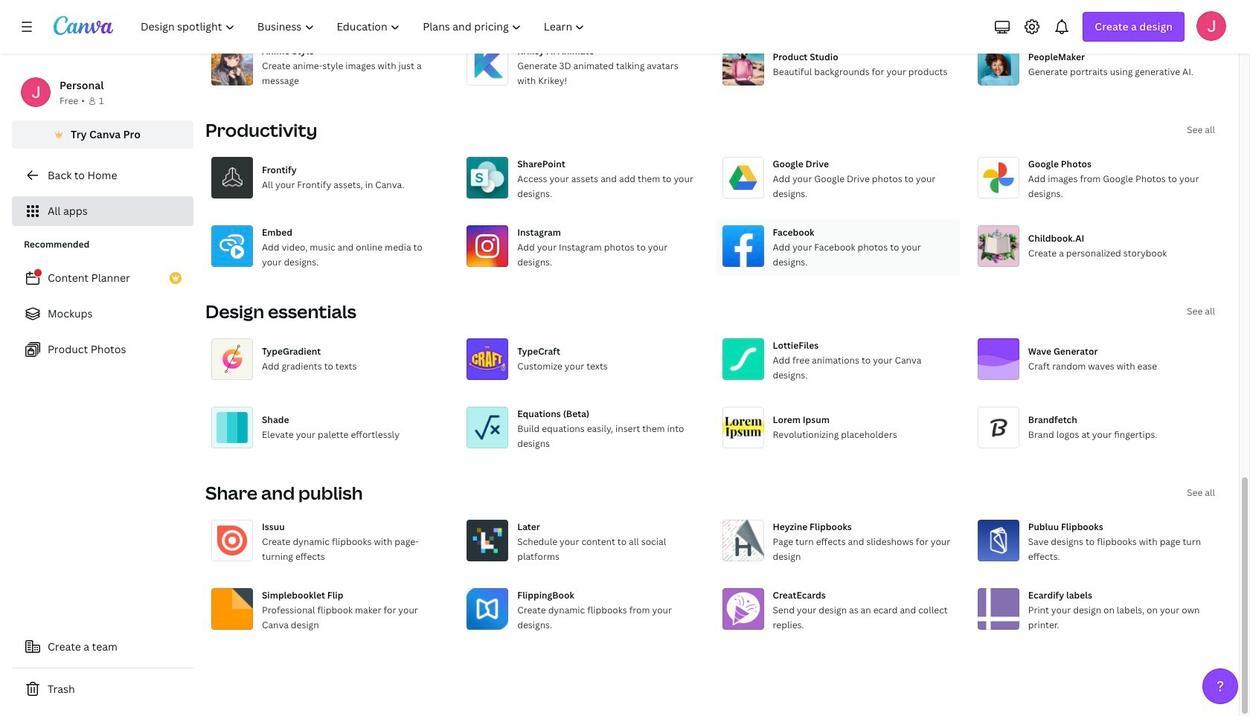 Task type: locate. For each thing, give the bounding box(es) containing it.
top level navigation element
[[131, 12, 598, 42]]

list
[[12, 264, 194, 365]]

group
[[717, 220, 960, 276]]

james peterson image
[[1197, 11, 1227, 41]]



Task type: vqa. For each thing, say whether or not it's contained in the screenshot.
Top level navigation element
yes



